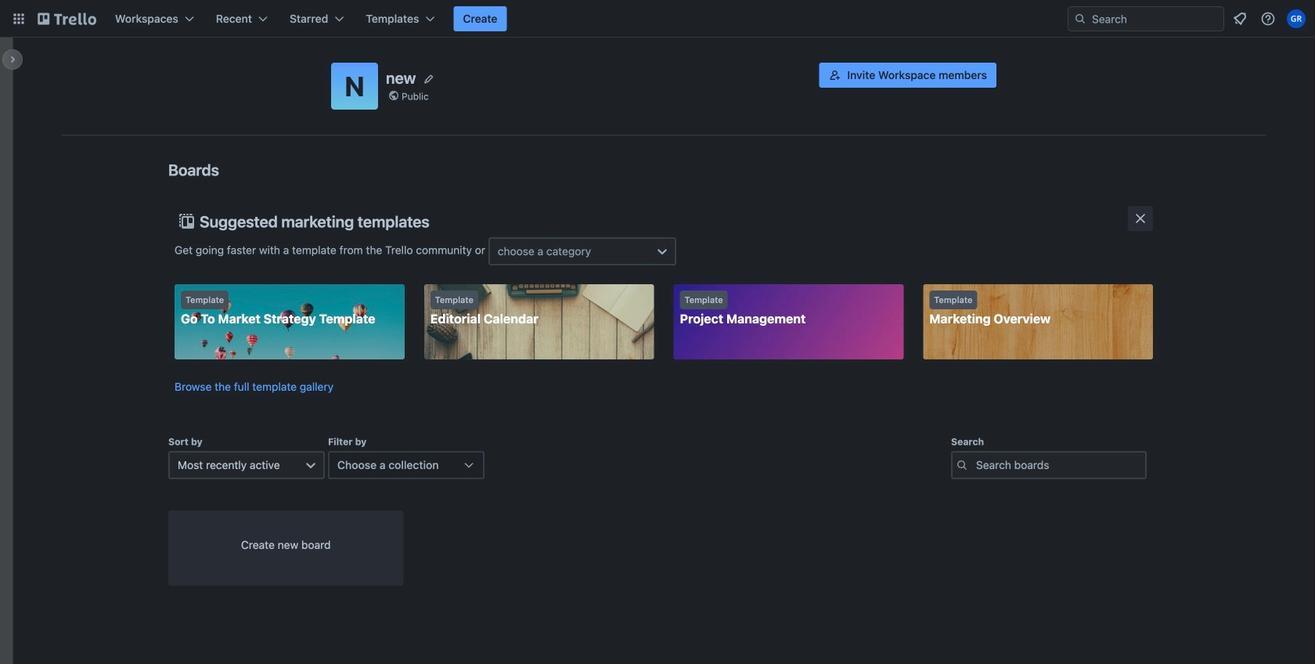 Task type: locate. For each thing, give the bounding box(es) containing it.
open information menu image
[[1261, 11, 1277, 27]]

0 notifications image
[[1231, 9, 1250, 28]]

greg robinson (gregrobinson96) image
[[1287, 9, 1306, 28]]

search image
[[1074, 13, 1087, 25]]

Search field
[[1087, 8, 1224, 30]]



Task type: vqa. For each thing, say whether or not it's contained in the screenshot.
Primary element
yes



Task type: describe. For each thing, give the bounding box(es) containing it.
back to home image
[[38, 6, 96, 31]]

primary element
[[0, 0, 1316, 38]]

Search boards text field
[[952, 451, 1147, 479]]



